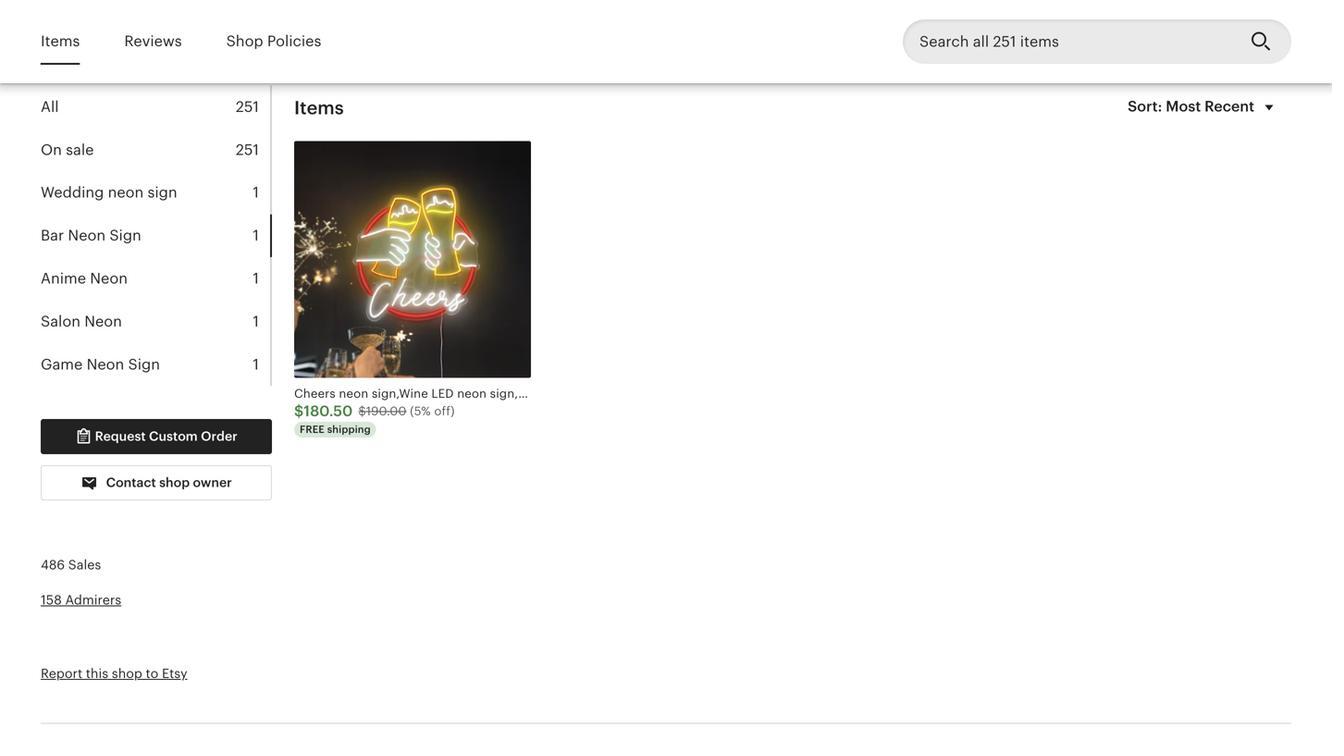 Task type: vqa. For each thing, say whether or not it's contained in the screenshot.
and within the This wool jacket is so warm and cozy, whoever you gift it to will feel like they're getting a warm hug with every wear—you know, just like Grandpa's.
no



Task type: describe. For each thing, give the bounding box(es) containing it.
shop policies
[[226, 33, 322, 50]]

this
[[86, 666, 108, 681]]

0 horizontal spatial $
[[294, 403, 304, 420]]

tab containing on sale
[[41, 129, 270, 171]]

180.50
[[304, 403, 353, 420]]

tab containing all
[[41, 86, 270, 129]]

anime neon
[[41, 270, 128, 287]]

tab containing game neon sign
[[41, 343, 270, 386]]

shop inside contact shop owner button
[[159, 476, 190, 490]]

owner
[[193, 476, 232, 490]]

190.00
[[366, 405, 407, 418]]

sections tab list
[[41, 86, 272, 386]]

1 vertical spatial items
[[294, 97, 344, 118]]

request
[[95, 429, 146, 444]]

neon for game
[[87, 356, 124, 373]]

salon
[[41, 313, 80, 330]]

sort:
[[1128, 98, 1163, 115]]

report this shop to etsy
[[41, 666, 187, 681]]

neon
[[108, 184, 144, 201]]

1 for bar neon sign
[[253, 227, 259, 244]]

request custom order
[[92, 429, 238, 444]]

on sale
[[41, 141, 94, 158]]

shop
[[226, 33, 263, 50]]

158 admirers
[[41, 593, 121, 608]]

salon neon
[[41, 313, 122, 330]]

contact shop owner button
[[41, 466, 272, 501]]

neon for bar
[[68, 227, 106, 244]]

251 for on sale
[[236, 141, 259, 158]]

to
[[146, 666, 159, 681]]

$ 180.50 $ 190.00 (5% off) free shipping
[[294, 403, 455, 436]]

Search all 251 items text field
[[903, 19, 1237, 64]]

0 horizontal spatial shop
[[112, 666, 142, 681]]

contact
[[106, 476, 156, 490]]

policies
[[267, 33, 322, 50]]

1 for salon neon
[[253, 313, 259, 330]]

1 for wedding neon sign
[[253, 184, 259, 201]]

game neon sign
[[41, 356, 160, 373]]

reviews link
[[124, 20, 182, 63]]

1 for anime neon
[[253, 270, 259, 287]]

sort: most recent
[[1128, 98, 1255, 115]]

all
[[41, 99, 59, 115]]

order
[[201, 429, 238, 444]]



Task type: locate. For each thing, give the bounding box(es) containing it.
sales
[[68, 558, 101, 573]]

0 vertical spatial sign
[[110, 227, 141, 244]]

$
[[294, 403, 304, 420], [359, 405, 366, 418]]

tab containing bar neon sign
[[41, 214, 270, 257]]

wedding neon sign
[[41, 184, 177, 201]]

bar
[[41, 227, 64, 244]]

shipping
[[327, 424, 371, 436]]

sign for bar neon sign
[[110, 227, 141, 244]]

158 admirers link
[[41, 593, 121, 608]]

251 for all
[[236, 99, 259, 115]]

neon for anime
[[90, 270, 128, 287]]

1 horizontal spatial $
[[359, 405, 366, 418]]

1 vertical spatial sign
[[128, 356, 160, 373]]

admirers
[[65, 593, 121, 608]]

0 horizontal spatial items
[[41, 33, 80, 50]]

neon right bar
[[68, 227, 106, 244]]

1 horizontal spatial shop
[[159, 476, 190, 490]]

6 tab from the top
[[41, 300, 270, 343]]

tab up sign at top left
[[41, 129, 270, 171]]

neon right anime
[[90, 270, 128, 287]]

1 horizontal spatial items
[[294, 97, 344, 118]]

on
[[41, 141, 62, 158]]

shop left to at the bottom left of the page
[[112, 666, 142, 681]]

items up all
[[41, 33, 80, 50]]

(5%
[[410, 405, 431, 418]]

cheers neon sign,wine led neon sign, alcohol neon lights,bar  neon lights,personalized custom neon sign for bar wall decor,cheers neon light image
[[294, 141, 531, 378]]

$ up free
[[294, 403, 304, 420]]

1
[[253, 184, 259, 201], [253, 227, 259, 244], [253, 270, 259, 287], [253, 313, 259, 330], [253, 356, 259, 373]]

recent
[[1205, 98, 1255, 115]]

sign down neon
[[110, 227, 141, 244]]

sale
[[66, 141, 94, 158]]

158
[[41, 593, 62, 608]]

tab containing wedding neon sign
[[41, 171, 270, 214]]

$ up shipping
[[359, 405, 366, 418]]

1 vertical spatial shop
[[112, 666, 142, 681]]

tab containing anime neon
[[41, 257, 270, 300]]

report this shop to etsy link
[[41, 666, 187, 681]]

tab down reviews link
[[41, 86, 270, 129]]

2 251 from the top
[[236, 141, 259, 158]]

tab up request custom order link
[[41, 343, 270, 386]]

0 vertical spatial 251
[[236, 99, 259, 115]]

request custom order link
[[41, 420, 272, 455]]

reviews
[[124, 33, 182, 50]]

1 1 from the top
[[253, 184, 259, 201]]

251
[[236, 99, 259, 115], [236, 141, 259, 158]]

items down policies
[[294, 97, 344, 118]]

neon
[[68, 227, 106, 244], [90, 270, 128, 287], [84, 313, 122, 330], [87, 356, 124, 373]]

tab down bar neon sign
[[41, 257, 270, 300]]

486
[[41, 558, 65, 573]]

sign up request custom order link
[[128, 356, 160, 373]]

report
[[41, 666, 82, 681]]

most
[[1167, 98, 1202, 115]]

neon for salon
[[84, 313, 122, 330]]

3 1 from the top
[[253, 270, 259, 287]]

tab containing salon neon
[[41, 300, 270, 343]]

off)
[[434, 405, 455, 418]]

shop
[[159, 476, 190, 490], [112, 666, 142, 681]]

1 251 from the top
[[236, 99, 259, 115]]

sort: most recent button
[[1117, 86, 1292, 130]]

1 vertical spatial 251
[[236, 141, 259, 158]]

tab
[[41, 86, 270, 129], [41, 129, 270, 171], [41, 171, 270, 214], [41, 214, 270, 257], [41, 257, 270, 300], [41, 300, 270, 343], [41, 343, 270, 386]]

486 sales
[[41, 558, 101, 573]]

contact shop owner
[[103, 476, 232, 490]]

2 tab from the top
[[41, 129, 270, 171]]

etsy
[[162, 666, 187, 681]]

items link
[[41, 20, 80, 63]]

tab down sign at top left
[[41, 214, 270, 257]]

wedding
[[41, 184, 104, 201]]

sign
[[148, 184, 177, 201]]

anime
[[41, 270, 86, 287]]

free
[[300, 424, 325, 436]]

0 vertical spatial shop
[[159, 476, 190, 490]]

3 tab from the top
[[41, 171, 270, 214]]

bar neon sign
[[41, 227, 141, 244]]

5 1 from the top
[[253, 356, 259, 373]]

sign
[[110, 227, 141, 244], [128, 356, 160, 373]]

1 tab from the top
[[41, 86, 270, 129]]

neon right the game
[[87, 356, 124, 373]]

neon right salon
[[84, 313, 122, 330]]

4 1 from the top
[[253, 313, 259, 330]]

shop left owner
[[159, 476, 190, 490]]

7 tab from the top
[[41, 343, 270, 386]]

items
[[41, 33, 80, 50], [294, 97, 344, 118]]

0 vertical spatial items
[[41, 33, 80, 50]]

tab up game neon sign
[[41, 300, 270, 343]]

shop policies link
[[226, 20, 322, 63]]

sign for game neon sign
[[128, 356, 160, 373]]

tab up bar neon sign
[[41, 171, 270, 214]]

game
[[41, 356, 83, 373]]

custom
[[149, 429, 198, 444]]

1 for game neon sign
[[253, 356, 259, 373]]

4 tab from the top
[[41, 214, 270, 257]]

2 1 from the top
[[253, 227, 259, 244]]

5 tab from the top
[[41, 257, 270, 300]]



